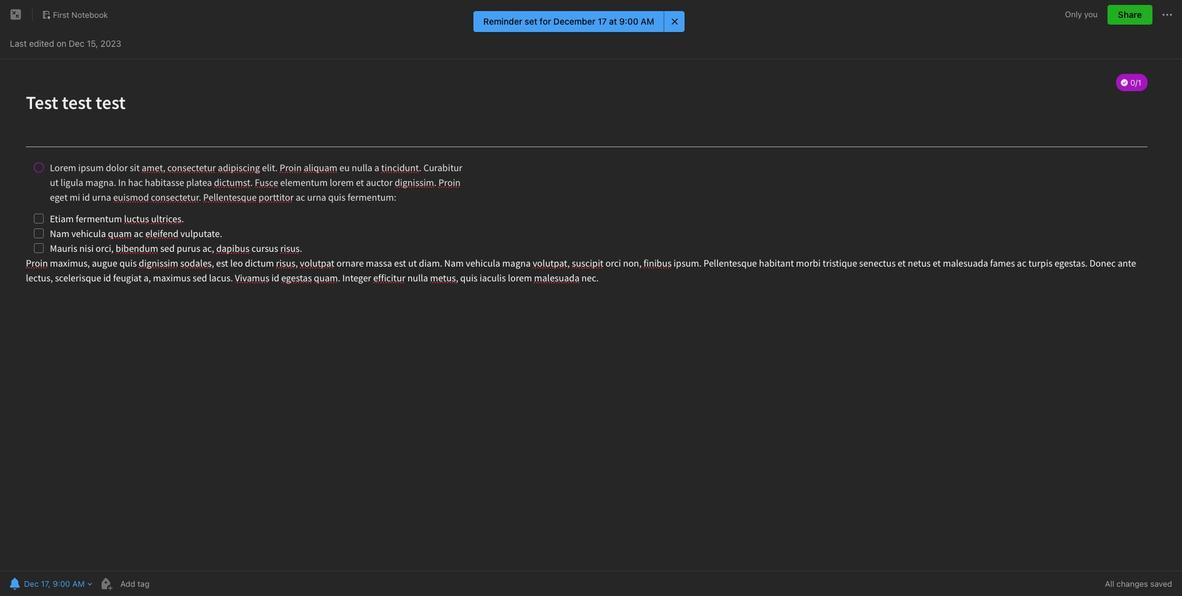 Task type: vqa. For each thing, say whether or not it's contained in the screenshot.
search field inside the main element
no



Task type: describe. For each thing, give the bounding box(es) containing it.
17
[[598, 16, 607, 26]]

all changes saved
[[1106, 579, 1173, 589]]

share
[[1119, 9, 1143, 20]]

reminder
[[484, 16, 523, 26]]

all
[[1106, 579, 1115, 589]]

collapse note image
[[9, 7, 23, 22]]

dec inside 'popup button'
[[24, 579, 39, 589]]

1 horizontal spatial 9:00
[[620, 16, 639, 26]]

Edit reminder field
[[6, 575, 93, 593]]

last
[[10, 38, 27, 48]]

17,
[[41, 579, 51, 589]]

set
[[525, 16, 538, 26]]

share button
[[1108, 5, 1153, 25]]

More actions field
[[1161, 5, 1176, 25]]

only you
[[1066, 9, 1098, 19]]

for
[[540, 16, 552, 26]]

only
[[1066, 9, 1083, 19]]

9:00 inside 'popup button'
[[53, 579, 70, 589]]

2023
[[101, 38, 121, 48]]



Task type: locate. For each thing, give the bounding box(es) containing it.
1 vertical spatial am
[[72, 579, 85, 589]]

1 vertical spatial dec
[[24, 579, 39, 589]]

reminder set for december 17 at 9:00 am
[[484, 16, 655, 26]]

first
[[53, 10, 69, 19]]

dec left 17,
[[24, 579, 39, 589]]

1 horizontal spatial dec
[[69, 38, 85, 48]]

9:00 right 17,
[[53, 579, 70, 589]]

you
[[1085, 9, 1098, 19]]

changes
[[1117, 579, 1149, 589]]

am left "add tag" icon
[[72, 579, 85, 589]]

first notebook button
[[38, 6, 112, 23]]

1 horizontal spatial am
[[641, 16, 655, 26]]

0 horizontal spatial 9:00
[[53, 579, 70, 589]]

Add tag field
[[119, 579, 212, 590]]

am inside 'popup button'
[[72, 579, 85, 589]]

0 vertical spatial am
[[641, 16, 655, 26]]

december
[[554, 16, 596, 26]]

edited
[[29, 38, 54, 48]]

dec 17, 9:00 am
[[24, 579, 85, 589]]

dec
[[69, 38, 85, 48], [24, 579, 39, 589]]

am right the at
[[641, 16, 655, 26]]

on
[[57, 38, 66, 48]]

first notebook
[[53, 10, 108, 19]]

0 horizontal spatial dec
[[24, 579, 39, 589]]

dec right on
[[69, 38, 85, 48]]

0 horizontal spatial am
[[72, 579, 85, 589]]

15,
[[87, 38, 98, 48]]

0 vertical spatial 9:00
[[620, 16, 639, 26]]

more actions image
[[1161, 7, 1176, 22]]

0 vertical spatial dec
[[69, 38, 85, 48]]

add tag image
[[98, 577, 113, 591]]

dec 17, 9:00 am button
[[6, 575, 86, 593]]

last edited on dec 15, 2023
[[10, 38, 121, 48]]

note window element
[[0, 0, 1183, 596]]

notebook
[[72, 10, 108, 19]]

saved
[[1151, 579, 1173, 589]]

9:00
[[620, 16, 639, 26], [53, 579, 70, 589]]

at
[[609, 16, 617, 26]]

9:00 right the at
[[620, 16, 639, 26]]

am
[[641, 16, 655, 26], [72, 579, 85, 589]]

1 vertical spatial 9:00
[[53, 579, 70, 589]]

Note Editor text field
[[0, 59, 1183, 571]]



